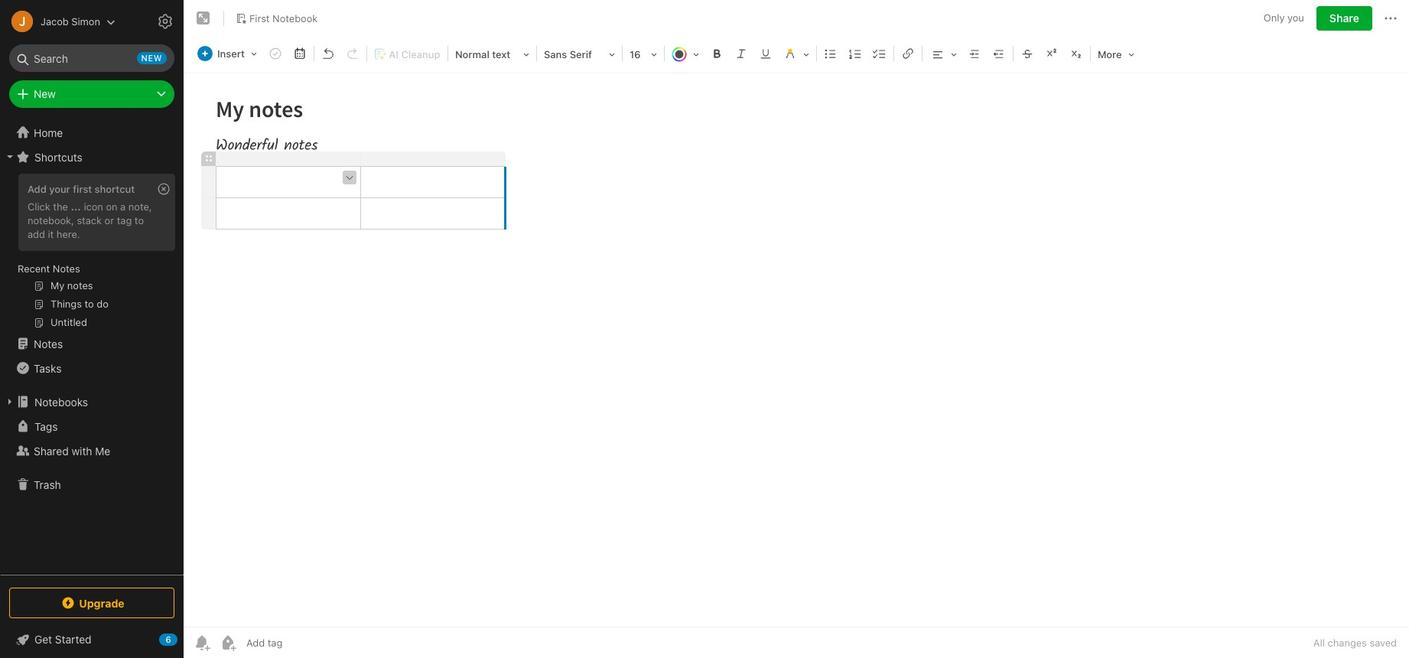 Task type: locate. For each thing, give the bounding box(es) containing it.
tasks
[[34, 362, 62, 375]]

Help and Learning task checklist field
[[0, 628, 184, 652]]

get started
[[34, 633, 92, 646]]

group containing add your first shortcut
[[0, 169, 183, 338]]

group
[[0, 169, 183, 338]]

note window element
[[184, 0, 1410, 658]]

expand note image
[[194, 9, 213, 28]]

first notebook
[[250, 12, 318, 24]]

all
[[1314, 637, 1326, 649]]

or
[[105, 214, 114, 226]]

notebooks link
[[0, 390, 183, 414]]

first notebook button
[[230, 8, 323, 29]]

bold image
[[706, 43, 728, 64]]

16
[[630, 48, 641, 60]]

text
[[492, 48, 511, 60]]

shortcut
[[95, 183, 135, 195]]

Highlight field
[[778, 43, 815, 65]]

More field
[[1093, 43, 1140, 65]]

shared with me link
[[0, 439, 183, 463]]

Font color field
[[667, 43, 705, 65]]

new search field
[[20, 44, 167, 72]]

on
[[106, 200, 118, 213]]

add
[[28, 183, 47, 195]]

tag
[[117, 214, 132, 226]]

your
[[49, 183, 70, 195]]

6
[[166, 635, 171, 644]]

only you
[[1264, 12, 1305, 24]]

notes up tasks
[[34, 337, 63, 350]]

here.
[[57, 228, 80, 240]]

home link
[[0, 120, 184, 145]]

notes
[[53, 263, 80, 275], [34, 337, 63, 350]]

bulleted list image
[[820, 43, 842, 64]]

More actions field
[[1382, 6, 1401, 31]]

serif
[[570, 48, 592, 60]]

first
[[73, 183, 92, 195]]

home
[[34, 126, 63, 139]]

shared
[[34, 444, 69, 457]]

icon on a note, notebook, stack or tag to add it here.
[[28, 200, 152, 240]]

recent
[[18, 263, 50, 275]]

tags
[[34, 420, 58, 433]]

Add tag field
[[245, 636, 360, 650]]

0 vertical spatial notes
[[53, 263, 80, 275]]

to
[[135, 214, 144, 226]]

only
[[1264, 12, 1286, 24]]

notes right recent
[[53, 263, 80, 275]]

Alignment field
[[925, 43, 963, 65]]

share
[[1330, 11, 1360, 24]]

notes inside group
[[53, 263, 80, 275]]

strikethrough image
[[1017, 43, 1039, 64]]

click to collapse image
[[178, 630, 189, 648]]

started
[[55, 633, 92, 646]]

trash link
[[0, 472, 183, 497]]

more
[[1098, 48, 1123, 60]]

upgrade
[[79, 597, 125, 610]]

get
[[34, 633, 52, 646]]

tree
[[0, 120, 184, 574]]

1 vertical spatial notes
[[34, 337, 63, 350]]

subscript image
[[1066, 43, 1088, 64]]

Account field
[[0, 6, 116, 37]]

add your first shortcut
[[28, 183, 135, 195]]

normal text
[[455, 48, 511, 60]]

upgrade button
[[9, 588, 175, 618]]

Font family field
[[539, 43, 621, 65]]

indent image
[[964, 43, 986, 64]]

settings image
[[156, 12, 175, 31]]

...
[[71, 200, 81, 213]]

add
[[28, 228, 45, 240]]

sans serif
[[544, 48, 592, 60]]

tags button
[[0, 414, 183, 439]]



Task type: vqa. For each thing, say whether or not it's contained in the screenshot.
checkbox
no



Task type: describe. For each thing, give the bounding box(es) containing it.
changes
[[1328, 637, 1368, 649]]

it
[[48, 228, 54, 240]]

new
[[34, 87, 56, 100]]

notebooks
[[34, 395, 88, 408]]

checklist image
[[869, 43, 891, 64]]

trash
[[34, 478, 61, 491]]

new button
[[9, 80, 175, 108]]

shared with me
[[34, 444, 110, 457]]

saved
[[1370, 637, 1398, 649]]

outdent image
[[989, 43, 1010, 64]]

you
[[1288, 12, 1305, 24]]

insert
[[217, 47, 245, 60]]

Heading level field
[[450, 43, 535, 65]]

all changes saved
[[1314, 637, 1398, 649]]

insert link image
[[898, 43, 919, 64]]

superscript image
[[1042, 43, 1063, 64]]

add a reminder image
[[193, 634, 211, 652]]

notes link
[[0, 331, 183, 356]]

jacob
[[41, 15, 69, 27]]

Note Editor text field
[[184, 73, 1410, 627]]

click the ...
[[28, 200, 81, 213]]

new
[[141, 53, 162, 63]]

share button
[[1317, 6, 1373, 31]]

shortcuts button
[[0, 145, 183, 169]]

Insert field
[[194, 43, 263, 64]]

add tag image
[[219, 634, 237, 652]]

normal
[[455, 48, 490, 60]]

jacob simon
[[41, 15, 100, 27]]

undo image
[[318, 43, 339, 64]]

notebook
[[273, 12, 318, 24]]

note,
[[128, 200, 152, 213]]

stack
[[77, 214, 102, 226]]

underline image
[[755, 43, 777, 64]]

more actions image
[[1382, 9, 1401, 28]]

a
[[120, 200, 126, 213]]

calendar event image
[[289, 43, 311, 64]]

shortcuts
[[34, 150, 83, 163]]

simon
[[71, 15, 100, 27]]

click
[[28, 200, 50, 213]]

Search text field
[[20, 44, 164, 72]]

italic image
[[731, 43, 752, 64]]

first
[[250, 12, 270, 24]]

tree containing home
[[0, 120, 184, 574]]

Font size field
[[625, 43, 663, 65]]

icon
[[84, 200, 103, 213]]

numbered list image
[[845, 43, 866, 64]]

with
[[72, 444, 92, 457]]

notebook,
[[28, 214, 74, 226]]

expand notebooks image
[[4, 396, 16, 408]]

tasks button
[[0, 356, 183, 380]]

recent notes
[[18, 263, 80, 275]]

me
[[95, 444, 110, 457]]

the
[[53, 200, 68, 213]]

sans
[[544, 48, 567, 60]]



